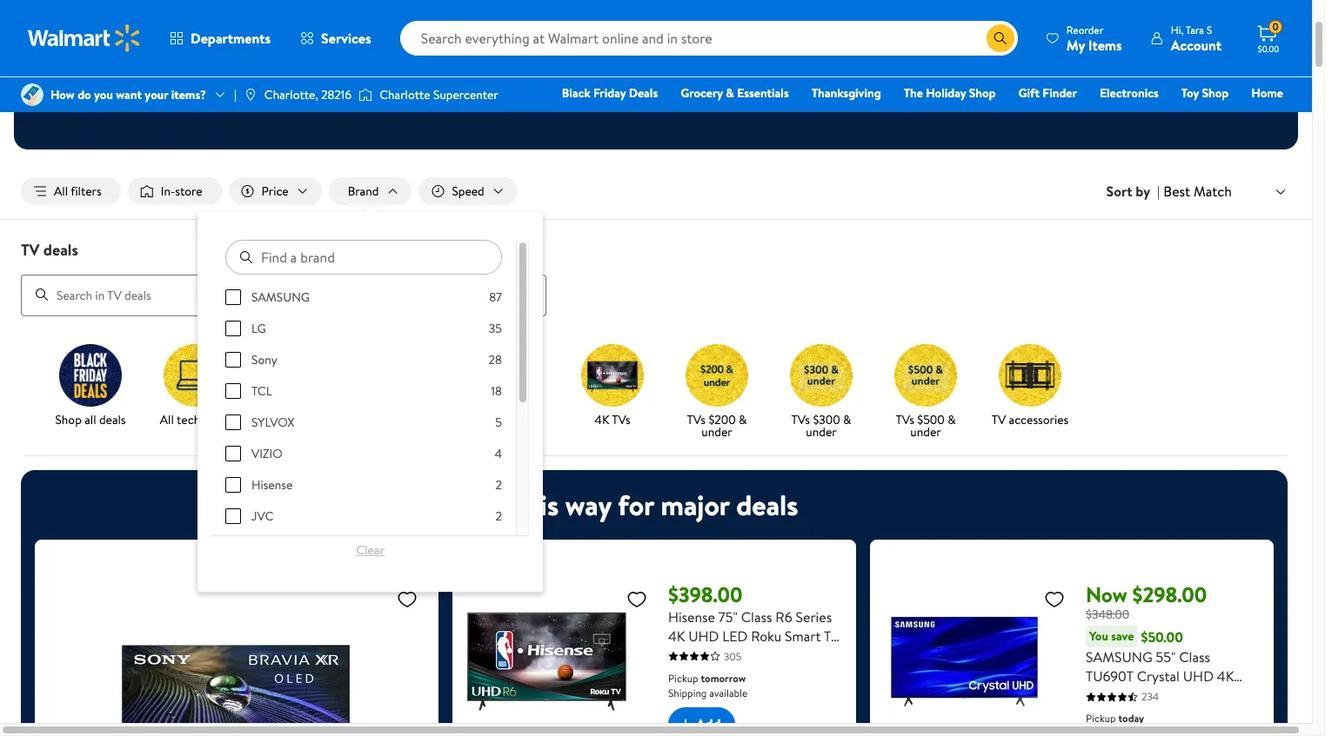 Task type: locate. For each thing, give the bounding box(es) containing it.
services
[[321, 29, 371, 48]]

walmart black friday deals for days image
[[496, 0, 816, 30]]

1 vertical spatial -
[[1186, 687, 1192, 706]]

& right $500 in the bottom of the page
[[948, 411, 956, 429]]

tvs inside tvs $300 & under
[[791, 411, 810, 429]]

hisense inside $398.00 hisense 75" class r6 series 4k uhd led roku smart tv - 75r6030k (new)
[[668, 608, 715, 627]]

1 horizontal spatial hisense
[[668, 608, 715, 627]]

1 vertical spatial available
[[709, 686, 748, 701]]

deals inside search field
[[43, 239, 78, 261]]

uhd left led
[[688, 627, 719, 646]]

2 horizontal spatial tv
[[992, 411, 1006, 429]]

1 horizontal spatial smart
[[785, 627, 821, 646]]

tvs down '4k tvs' image
[[612, 411, 631, 429]]

1 tvs from the left
[[516, 411, 534, 429]]

2 vertical spatial 4k
[[1217, 667, 1234, 687]]

0 vertical spatial 2
[[496, 477, 502, 494]]

under inside tvs $300 & under
[[806, 423, 837, 441]]

&
[[726, 84, 734, 102], [739, 411, 747, 429], [843, 411, 851, 429], [948, 411, 956, 429]]

1 horizontal spatial -
[[1186, 687, 1192, 706]]

smart right roku
[[785, 627, 821, 646]]

tvs $200 & under image
[[686, 344, 748, 407]]

| right by
[[1157, 182, 1160, 201]]

Find a brand search field
[[225, 240, 502, 275]]

tv accessories link
[[985, 344, 1075, 429]]

uhd right "55""
[[1183, 667, 1214, 687]]

fashion
[[1020, 109, 1060, 126]]

0 horizontal spatial shop
[[55, 411, 82, 429]]

& inside tvs $500 & under
[[948, 411, 956, 429]]

best match button
[[1160, 180, 1291, 203]]

 image for charlotte, 28216
[[243, 88, 257, 102]]

hisense inside group
[[251, 477, 293, 494]]

all for all filters
[[54, 183, 68, 200]]

2 horizontal spatial shop
[[1202, 84, 1229, 102]]

lg
[[251, 320, 266, 338]]

want
[[116, 86, 142, 103]]

1 under from the left
[[702, 423, 732, 441]]

the
[[904, 84, 923, 102]]

deals up "search" 'image' on the top left
[[43, 239, 78, 261]]

electronics link
[[1092, 84, 1167, 103]]

tv for tv accessories
[[992, 411, 1006, 429]]

0 $0.00
[[1258, 19, 1279, 55]]

tvs $500 & under link
[[880, 344, 971, 442]]

5 tvs from the left
[[896, 411, 914, 429]]

tvs $300 & under link
[[776, 344, 867, 442]]

1 horizontal spatial shop
[[969, 84, 996, 102]]

0 horizontal spatial smart
[[482, 411, 513, 429]]

sort by |
[[1106, 182, 1160, 201]]

the holiday shop
[[904, 84, 996, 102]]

toy
[[1181, 84, 1199, 102]]

now $298.00 $348.00 you save $50.00 samsung 55" class tu690t crystal uhd 4k smart television - un55tu690tfxza (new)
[[1086, 580, 1242, 725]]

quantities.
[[477, 95, 523, 110]]

0 horizontal spatial -
[[668, 646, 674, 665]]

2 down 4
[[496, 477, 502, 494]]

0 vertical spatial all
[[54, 183, 68, 200]]

2 left this
[[496, 508, 502, 526]]

2 horizontal spatial 4k
[[1217, 667, 1234, 687]]

1 horizontal spatial uhd
[[1183, 667, 1214, 687]]

55"
[[1156, 648, 1176, 667]]

don't
[[697, 51, 748, 81]]

smart up pickup today
[[1086, 687, 1122, 706]]

1 vertical spatial today
[[1118, 712, 1144, 727]]

available down 305
[[709, 686, 748, 701]]

pickup down tu690t
[[1086, 712, 1116, 727]]

deals
[[43, 239, 78, 261], [99, 411, 126, 429], [203, 411, 230, 429], [736, 486, 798, 524]]

tvs for tvs $300 & under
[[791, 411, 810, 429]]

under inside 'tvs $200 & under'
[[702, 423, 732, 441]]

toy shop link
[[1174, 84, 1237, 103]]

 image left "charlotte," at the left of page
[[243, 88, 257, 102]]

account
[[1171, 35, 1222, 54]]

1 vertical spatial uhd
[[1183, 667, 1214, 687]]

3 under from the left
[[910, 423, 941, 441]]

1 horizontal spatial available
[[793, 95, 832, 110]]

0 horizontal spatial pickup
[[668, 671, 698, 686]]

tvs left $500 in the bottom of the page
[[896, 411, 914, 429]]

add button
[[668, 708, 735, 737]]

smart inside now $298.00 $348.00 you save $50.00 samsung 55" class tu690t crystal uhd 4k smart television - un55tu690tfxza (new)
[[1086, 687, 1122, 706]]

all tech deals image
[[164, 344, 226, 407]]

tvs inside 'tvs $200 & under'
[[687, 411, 706, 429]]

1 2 from the top
[[496, 477, 502, 494]]

tv inside $398.00 hisense 75" class r6 series 4k uhd led roku smart tv - 75r6030k (new)
[[824, 627, 840, 646]]

under down tvs $500 & under image
[[910, 423, 941, 441]]

& for tvs $500 & under
[[948, 411, 956, 429]]

today down "234"
[[1118, 712, 1144, 727]]

2 horizontal spatial under
[[910, 423, 941, 441]]

& left may
[[726, 84, 734, 102]]

2 2 from the top
[[496, 508, 502, 526]]

reorder my items
[[1067, 22, 1122, 54]]

tvs inside tvs $500 & under
[[896, 411, 914, 429]]

samsung inside group
[[251, 289, 310, 306]]

led
[[722, 627, 748, 646]]

0 vertical spatial |
[[234, 86, 237, 103]]

4k down '4k tvs' image
[[595, 411, 609, 429]]

pick up today
[[264, 411, 335, 429]]

group containing samsung
[[225, 289, 502, 737]]

0 horizontal spatial all
[[54, 183, 68, 200]]

how
[[50, 86, 75, 103]]

sylvox
[[251, 414, 295, 432]]

available right be
[[793, 95, 832, 110]]

1 horizontal spatial samsung
[[1086, 648, 1153, 667]]

tvs $500 & under image
[[894, 344, 957, 407]]

2 horizontal spatial smart
[[1086, 687, 1122, 706]]

grocery & essentials link
[[673, 84, 797, 103]]

available
[[793, 95, 832, 110], [709, 686, 748, 701]]

1 vertical spatial |
[[1157, 182, 1160, 201]]

in-store button
[[128, 177, 221, 205]]

major
[[661, 486, 730, 524]]

0 vertical spatial tv
[[21, 239, 40, 261]]

2 vertical spatial smart
[[1086, 687, 1122, 706]]

available inside pickup tomorrow shipping available
[[709, 686, 748, 701]]

0 horizontal spatial uhd
[[688, 627, 719, 646]]

& inside tvs $300 & under
[[843, 411, 851, 429]]

under for $300
[[806, 423, 837, 441]]

all left filters
[[54, 183, 68, 200]]

$50.00
[[1141, 628, 1183, 647]]

tv left accessories
[[992, 411, 1006, 429]]

1 vertical spatial all
[[160, 411, 174, 429]]

0 horizontal spatial class
[[741, 608, 772, 627]]

un55tu690tfxza
[[1086, 706, 1202, 725]]

shop right holiday
[[969, 84, 996, 102]]

1 vertical spatial class
[[1179, 648, 1210, 667]]

tvs $200 & under
[[687, 411, 747, 441]]

 image right "28216"
[[359, 86, 373, 104]]

None checkbox
[[225, 290, 241, 305], [225, 352, 241, 368], [225, 446, 241, 462], [225, 290, 241, 305], [225, 352, 241, 368], [225, 446, 241, 462]]

1 horizontal spatial 4k
[[668, 627, 685, 646]]

class inside $398.00 hisense 75" class r6 series 4k uhd led roku smart tv - 75r6030k (new)
[[741, 608, 772, 627]]

sort and filter section element
[[0, 164, 1312, 219]]

| right items?
[[234, 86, 237, 103]]

hisense down vizio
[[251, 477, 293, 494]]

pick up today image
[[268, 344, 331, 407]]

& inside 'tvs $200 & under'
[[739, 411, 747, 429]]

2 horizontal spatial  image
[[359, 86, 373, 104]]

pickup tomorrow shipping available
[[668, 671, 748, 701]]

class
[[741, 608, 772, 627], [1179, 648, 1210, 667]]

2 under from the left
[[806, 423, 837, 441]]

gifts.
[[645, 51, 692, 81]]

group
[[225, 289, 502, 737], [49, 554, 425, 737]]

tvs inside 'link'
[[516, 411, 534, 429]]

today right up
[[305, 411, 335, 429]]

deals right major
[[736, 486, 798, 524]]

departments button
[[155, 17, 285, 59]]

0 vertical spatial hisense
[[251, 477, 293, 494]]

items
[[1088, 35, 1122, 54]]

charlotte
[[379, 86, 430, 103]]

series
[[796, 608, 832, 627]]

under inside tvs $500 & under
[[910, 423, 941, 441]]

1 horizontal spatial under
[[806, 423, 837, 441]]

& right $300
[[843, 411, 851, 429]]

1 vertical spatial smart
[[785, 627, 821, 646]]

 image left how
[[21, 84, 44, 106]]

1 vertical spatial tv
[[992, 411, 1006, 429]]

search image
[[35, 288, 49, 302]]

television
[[1125, 687, 1183, 706]]

Search search field
[[400, 21, 1018, 56]]

thanksgiving
[[811, 84, 881, 102]]

1 vertical spatial (new)
[[1205, 706, 1242, 725]]

tvs left $200
[[687, 411, 706, 429]]

 image
[[21, 84, 44, 106], [359, 86, 373, 104], [243, 88, 257, 102]]

1 vertical spatial samsung
[[1086, 648, 1153, 667]]

1 horizontal spatial class
[[1179, 648, 1210, 667]]

0 vertical spatial smart
[[482, 411, 513, 429]]

& for tvs $200 & under
[[739, 411, 747, 429]]

all left tech
[[160, 411, 174, 429]]

75"
[[719, 608, 738, 627]]

0 horizontal spatial 4k
[[595, 411, 609, 429]]

supercenter
[[433, 86, 498, 103]]

(new) right television
[[1205, 706, 1242, 725]]

1 vertical spatial hisense
[[668, 608, 715, 627]]

pickup today
[[1086, 712, 1144, 727]]

under
[[702, 423, 732, 441], [806, 423, 837, 441], [910, 423, 941, 441]]

0 horizontal spatial |
[[234, 86, 237, 103]]

pickup inside pickup tomorrow shipping available
[[668, 671, 698, 686]]

it!
[[798, 51, 817, 81]]

tv right the r6
[[824, 627, 840, 646]]

1 horizontal spatial (new)
[[1205, 706, 1242, 725]]

essentials
[[737, 84, 789, 102]]

tvs
[[516, 411, 534, 429], [612, 411, 631, 429], [687, 411, 706, 429], [791, 411, 810, 429], [896, 411, 914, 429]]

1 vertical spatial pickup
[[1086, 712, 1116, 727]]

0 vertical spatial class
[[741, 608, 772, 627]]

shop right the toy
[[1202, 84, 1229, 102]]

0 horizontal spatial  image
[[21, 84, 44, 106]]

1 vertical spatial 2
[[496, 508, 502, 526]]

4 tvs from the left
[[791, 411, 810, 429]]

0 vertical spatial today
[[305, 411, 335, 429]]

tvs left $300
[[791, 411, 810, 429]]

crystal
[[1137, 667, 1180, 687]]

0 vertical spatial (new)
[[744, 646, 781, 665]]

1 horizontal spatial pickup
[[1086, 712, 1116, 727]]

all inside all filters button
[[54, 183, 68, 200]]

tv
[[21, 239, 40, 261], [992, 411, 1006, 429], [824, 627, 840, 646]]

0 vertical spatial available
[[793, 95, 832, 110]]

hisense left 75"
[[668, 608, 715, 627]]

- left 75r6030k
[[668, 646, 674, 665]]

|
[[234, 86, 237, 103], [1157, 182, 1160, 201]]

tv up "search" 'image' on the top left
[[21, 239, 40, 261]]

28216
[[321, 86, 352, 103]]

0 vertical spatial samsung
[[251, 289, 310, 306]]

black friday deals
[[562, 84, 658, 102]]

4k tvs
[[595, 411, 631, 429]]

2 vertical spatial tv
[[824, 627, 840, 646]]

tv deals
[[21, 239, 78, 261]]

(new)
[[744, 646, 781, 665], [1205, 706, 1242, 725]]

$0.00
[[1258, 43, 1279, 55]]

0 vertical spatial uhd
[[688, 627, 719, 646]]

1 horizontal spatial |
[[1157, 182, 1160, 201]]

class left the r6
[[741, 608, 772, 627]]

add to favorites list, samsung 55" class tu690t crystal uhd 4k smart television - un55tu690tfxza (new) image
[[1044, 589, 1065, 610]]

1 horizontal spatial  image
[[243, 88, 257, 102]]

$398.00 group
[[466, 554, 842, 737]]

0 horizontal spatial hisense
[[251, 477, 293, 494]]

0 vertical spatial -
[[668, 646, 674, 665]]

0 vertical spatial 4k
[[595, 411, 609, 429]]

under down tvs $200 & under image
[[702, 423, 732, 441]]

shop left all
[[55, 411, 82, 429]]

75r6030k
[[677, 646, 741, 665]]

1 horizontal spatial tv
[[824, 627, 840, 646]]

pickup inside now $298.00 group
[[1086, 712, 1116, 727]]

shipping
[[668, 686, 707, 701]]

None checkbox
[[225, 321, 241, 337], [225, 384, 241, 399], [225, 415, 241, 431], [225, 478, 241, 493], [225, 509, 241, 525], [225, 321, 241, 337], [225, 384, 241, 399], [225, 415, 241, 431], [225, 478, 241, 493], [225, 509, 241, 525]]

87
[[489, 289, 502, 306]]

price
[[262, 183, 289, 200]]

1 horizontal spatial all
[[160, 411, 174, 429]]

0 horizontal spatial tv
[[21, 239, 40, 261]]

class right "55""
[[1179, 648, 1210, 667]]

3 tvs from the left
[[687, 411, 706, 429]]

234
[[1142, 690, 1159, 705]]

& right $200
[[739, 411, 747, 429]]

smart down 18
[[482, 411, 513, 429]]

2 for hisense
[[496, 477, 502, 494]]

4k right "55""
[[1217, 667, 1234, 687]]

under down tvs $300 & under image
[[806, 423, 837, 441]]

pickup down 75r6030k
[[668, 671, 698, 686]]

| inside sort and filter section element
[[1157, 182, 1160, 201]]

0 horizontal spatial today
[[305, 411, 335, 429]]

samsung up the lg at the left of the page
[[251, 289, 310, 306]]

tv inside search field
[[21, 239, 40, 261]]

4k
[[595, 411, 609, 429], [668, 627, 685, 646], [1217, 667, 1234, 687]]

today inside now $298.00 group
[[1118, 712, 1144, 727]]

clear
[[356, 542, 384, 559]]

0 horizontal spatial samsung
[[251, 289, 310, 306]]

- right television
[[1186, 687, 1192, 706]]

this way for major deals
[[510, 486, 798, 524]]

shop
[[969, 84, 996, 102], [1202, 84, 1229, 102], [55, 411, 82, 429]]

0 horizontal spatial available
[[709, 686, 748, 701]]

0 horizontal spatial (new)
[[744, 646, 781, 665]]

(new) right 305
[[744, 646, 781, 665]]

all inside all tech deals link
[[160, 411, 174, 429]]

epic
[[488, 51, 527, 81]]

0 horizontal spatial under
[[702, 423, 732, 441]]

4k down "$398.00"
[[668, 627, 685, 646]]

tvs right 5 in the bottom left of the page
[[516, 411, 534, 429]]

top
[[607, 51, 640, 81]]

limited quantities. while supplies last. no rain checks. select items may not be available in-store.
[[441, 95, 871, 110]]

1 horizontal spatial today
[[1118, 712, 1144, 727]]

smart tvs link
[[463, 344, 553, 429]]

0 vertical spatial pickup
[[668, 671, 698, 686]]

deals right tech
[[203, 411, 230, 429]]

1 vertical spatial 4k
[[668, 627, 685, 646]]

samsung down save
[[1086, 648, 1153, 667]]

brand button
[[329, 177, 412, 205]]



Task type: vqa. For each thing, say whether or not it's contained in the screenshot.
Option within the the Tara Shultz 5675 Seths Dr, Charlotte, NC 28269shipping available, delivery from store available element
no



Task type: describe. For each thing, give the bounding box(es) containing it.
pickup for pickup today
[[1086, 712, 1116, 727]]

how do you want your items?
[[50, 86, 206, 103]]

$348.00
[[1086, 606, 1130, 623]]

0
[[1272, 19, 1279, 34]]

$300
[[813, 411, 840, 429]]

all filters
[[54, 183, 102, 200]]

28
[[489, 352, 502, 369]]

tv mounts image
[[999, 344, 1061, 407]]

 image for charlotte supercenter
[[359, 86, 373, 104]]

add to cart image
[[675, 715, 696, 736]]

gift
[[1018, 84, 1040, 102]]

tu690t
[[1086, 667, 1134, 687]]

fashion link
[[1012, 108, 1068, 127]]

black friday deals link
[[554, 84, 666, 103]]

walmart image
[[28, 24, 141, 52]]

smart tvs
[[482, 411, 534, 429]]

- inside now $298.00 $348.00 you save $50.00 samsung 55" class tu690t crystal uhd 4k smart television - un55tu690tfxza (new)
[[1186, 687, 1192, 706]]

(new) inside now $298.00 $348.00 you save $50.00 samsung 55" class tu690t crystal uhd 4k smart television - un55tu690tfxza (new)
[[1205, 706, 1242, 725]]

$398.00
[[668, 580, 743, 610]]

hi, tara s account
[[1171, 22, 1222, 54]]

one
[[1150, 109, 1176, 126]]

finder
[[1043, 84, 1077, 102]]

in-store
[[161, 183, 202, 200]]

you
[[1089, 628, 1108, 646]]

roku
[[751, 627, 782, 646]]

tvs $300 & under image
[[790, 344, 853, 407]]

deals right all
[[99, 411, 126, 429]]

best match
[[1164, 182, 1232, 201]]

select
[[683, 95, 711, 110]]

under for $200
[[702, 423, 732, 441]]

tara
[[1186, 22, 1204, 37]]

by
[[1136, 182, 1150, 201]]

way
[[565, 486, 611, 524]]

home
[[1251, 84, 1283, 102]]

grocery & essentials
[[681, 84, 789, 102]]

4k tvs image
[[581, 344, 644, 407]]

not
[[762, 95, 777, 110]]

tcl
[[251, 383, 272, 400]]

be
[[780, 95, 791, 110]]

items?
[[171, 86, 206, 103]]

home fashion
[[1020, 84, 1283, 126]]

walmart+
[[1231, 109, 1283, 126]]

toy shop
[[1181, 84, 1229, 102]]

jvc
[[251, 508, 274, 526]]

2 tvs from the left
[[612, 411, 631, 429]]

class inside now $298.00 $348.00 you save $50.00 samsung 55" class tu690t crystal uhd 4k smart television - un55tu690tfxza (new)
[[1179, 648, 1210, 667]]

supplies
[[553, 95, 589, 110]]

search icon image
[[993, 31, 1007, 45]]

departments
[[191, 29, 271, 48]]

tvs for tvs $200 & under
[[687, 411, 706, 429]]

add to favorites list, hisense 75" class r6 series 4k uhd led roku smart tv - 75r6030k (new) image
[[626, 589, 647, 610]]

under for $500
[[910, 423, 941, 441]]

last.
[[592, 95, 609, 110]]

Search in TV deals search field
[[21, 275, 546, 316]]

friday
[[593, 84, 626, 102]]

your
[[145, 86, 168, 103]]

tv for tv deals
[[21, 239, 40, 261]]

price button
[[228, 177, 322, 205]]

shop all deals
[[55, 411, 126, 429]]

best
[[1164, 182, 1190, 201]]

uhd inside now $298.00 $348.00 you save $50.00 samsung 55" class tu690t crystal uhd 4k smart television - un55tu690tfxza (new)
[[1183, 667, 1214, 687]]

2 for jvc
[[496, 508, 502, 526]]

one debit link
[[1142, 108, 1217, 127]]

- inside $398.00 hisense 75" class r6 series 4k uhd led roku smart tv - 75r6030k (new)
[[668, 646, 674, 665]]

samsung inside now $298.00 $348.00 you save $50.00 samsung 55" class tu690t crystal uhd 4k smart television - un55tu690tfxza (new)
[[1086, 648, 1153, 667]]

4k tvs link
[[567, 344, 658, 429]]

 image for how do you want your items?
[[21, 84, 44, 106]]

black
[[562, 84, 590, 102]]

4k inside now $298.00 $348.00 you save $50.00 samsung 55" class tu690t crystal uhd 4k smart television - un55tu690tfxza (new)
[[1217, 667, 1234, 687]]

tvs $200 & under link
[[672, 344, 762, 442]]

tech
[[177, 411, 200, 429]]

smart tvs image
[[477, 344, 539, 407]]

add
[[696, 716, 721, 735]]

holiday
[[926, 84, 966, 102]]

speed button
[[419, 177, 517, 205]]

pick
[[264, 411, 286, 429]]

all for all tech deals
[[160, 411, 174, 429]]

uhd inside $398.00 hisense 75" class r6 series 4k uhd led roku smart tv - 75r6030k (new)
[[688, 627, 719, 646]]

may
[[741, 95, 759, 110]]

35
[[489, 320, 502, 338]]

tv accessories
[[992, 411, 1069, 429]]

filters
[[71, 183, 102, 200]]

add to favorites list, sony 65 class bravia xr a90j 4k hdr oled tv smart google tv xr65a90j (new) image
[[397, 589, 418, 610]]

305
[[724, 650, 741, 664]]

clear button
[[225, 537, 515, 565]]

epic savings. top gifts. don't miss it!
[[488, 51, 817, 81]]

do
[[78, 86, 91, 103]]

r6
[[775, 608, 792, 627]]

18
[[491, 383, 502, 400]]

you
[[94, 86, 113, 103]]

(new) inside $398.00 hisense 75" class r6 series 4k uhd led roku smart tv - 75r6030k (new)
[[744, 646, 781, 665]]

smart inside $398.00 hisense 75" class r6 series 4k uhd led roku smart tv - 75r6030k (new)
[[785, 627, 821, 646]]

items
[[714, 95, 738, 110]]

accessories
[[1009, 411, 1069, 429]]

& for tvs $300 & under
[[843, 411, 851, 429]]

debit
[[1179, 109, 1209, 126]]

tvs for tvs $500 & under
[[896, 411, 914, 429]]

this
[[510, 486, 559, 524]]

smart inside 'link'
[[482, 411, 513, 429]]

s
[[1207, 22, 1212, 37]]

tomorrow
[[701, 671, 746, 686]]

all filters button
[[21, 177, 121, 205]]

TV deals search field
[[0, 239, 1312, 316]]

$298.00
[[1132, 580, 1207, 610]]

all tech deals
[[160, 411, 230, 429]]

one debit
[[1150, 109, 1209, 126]]

now
[[1086, 580, 1127, 610]]

shop all deals image
[[59, 344, 122, 407]]

deals
[[629, 84, 658, 102]]

pickup for pickup tomorrow shipping available
[[668, 671, 698, 686]]

services button
[[285, 17, 386, 59]]

tvs $500 & under
[[896, 411, 956, 441]]

grocery
[[681, 84, 723, 102]]

4k inside $398.00 hisense 75" class r6 series 4k uhd led roku smart tv - 75r6030k (new)
[[668, 627, 685, 646]]

now $298.00 group
[[884, 554, 1260, 737]]

Walmart Site-Wide search field
[[400, 21, 1018, 56]]

charlotte supercenter
[[379, 86, 498, 103]]

in-
[[834, 95, 846, 110]]



